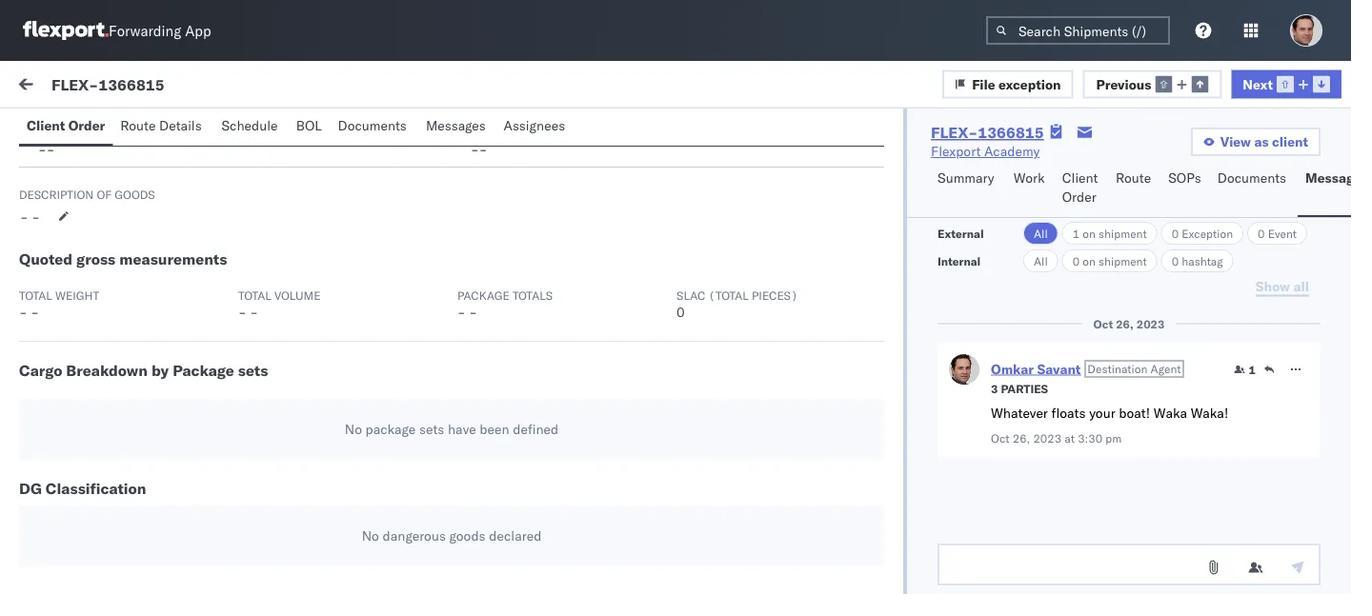 Task type: describe. For each thing, give the bounding box(es) containing it.
pm
[[585, 470, 605, 486]]

sops
[[1169, 170, 1202, 186]]

messag button
[[1298, 161, 1352, 217]]

slac
[[677, 288, 706, 303]]

1 vertical spatial sets
[[419, 421, 445, 438]]

on for 0
[[1083, 254, 1096, 268]]

forwarding app
[[109, 21, 211, 40]]

1 vertical spatial omkar savant button
[[11, 541, 1340, 595]]

oct for oct 26, 2023, 2:45 pm pdt
[[463, 470, 485, 486]]

pieces)
[[752, 288, 798, 303]]

exception
[[999, 76, 1062, 92]]

description of goods
[[19, 187, 155, 202]]

0 inside slac (total pieces) 0
[[677, 304, 685, 321]]

0 for 0 hashtag
[[1172, 254, 1179, 268]]

flex- 458574
[[1054, 346, 1143, 362]]

related work item/shipment
[[1055, 165, 1203, 180]]

3 parties
[[992, 382, 1049, 396]]

waka!
[[1191, 405, 1229, 422]]

great
[[111, 382, 142, 399]]

h.s. code
[[471, 116, 524, 130]]

quoted gross measurements
[[19, 250, 227, 269]]

exception: unknown customs
[[60, 239, 251, 256]]

external for external (0)
[[31, 121, 81, 138]]

client
[[1273, 133, 1309, 150]]

view as client button
[[1191, 128, 1321, 156]]

parties
[[1001, 382, 1049, 396]]

0 vertical spatial a
[[100, 382, 107, 399]]

of inside takes longer than expected. please note that this may impact your your of your shipment as soon as possible.
[[363, 544, 375, 561]]

app
[[185, 21, 211, 40]]

volume
[[274, 288, 321, 303]]

0 horizontal spatial flex-1366815
[[51, 75, 165, 94]]

client for bottom the client order button
[[1063, 170, 1099, 186]]

1 horizontal spatial client order
[[1063, 170, 1099, 205]]

than
[[98, 506, 126, 523]]

3 parties button
[[992, 380, 1049, 397]]

1 button
[[1234, 362, 1256, 378]]

0 vertical spatial of
[[97, 187, 112, 202]]

2 vertical spatial message
[[59, 165, 105, 180]]

route for route details
[[120, 117, 156, 134]]

- -
[[20, 209, 40, 225]]

devan has been delayed. this
[[57, 468, 408, 504]]

0 horizontal spatial documents button
[[330, 109, 418, 146]]

flex- up floats at the bottom of page
[[1054, 346, 1094, 362]]

declared
[[489, 528, 542, 545]]

all for 1
[[1034, 226, 1048, 241]]

details
[[159, 117, 202, 134]]

bol button
[[289, 109, 330, 146]]

savant for omkar savant
[[136, 559, 177, 576]]

1 horizontal spatial flex-1366815
[[931, 123, 1045, 142]]

2023,
[[512, 470, 550, 486]]

applied
[[376, 78, 421, 95]]

&
[[318, 468, 326, 485]]

external for external
[[938, 226, 984, 241]]

package totals - -
[[458, 288, 553, 321]]

flex- up 0 on shipment
[[1054, 231, 1094, 248]]

your inside the whatever floats your boat! waka waka! oct 26, 2023 at 3:30 pm
[[1090, 405, 1116, 422]]

related
[[1055, 165, 1094, 180]]

(0) for internal (0)
[[178, 121, 203, 138]]

schedule button
[[214, 109, 289, 146]]

0 vertical spatial omkar savant button
[[992, 361, 1081, 378]]

breakdown
[[66, 361, 148, 380]]

1 vertical spatial documents
[[1218, 170, 1287, 186]]

work for my
[[55, 73, 104, 100]]

all for 0
[[1034, 254, 1048, 268]]

1 vertical spatial work
[[1014, 170, 1045, 186]]

0 horizontal spatial client order button
[[19, 109, 113, 146]]

1 for 1 on shipment
[[1073, 226, 1080, 241]]

view
[[1221, 133, 1252, 150]]

destination
[[1088, 362, 1148, 376]]

that inside takes longer than expected. please note that this may impact your your of your shipment as soon as possible.
[[266, 506, 290, 523]]

takes longer than expected. please note that this may impact your your of your shipment as soon as possible.
[[57, 487, 422, 580]]

0 horizontal spatial 1
[[332, 78, 340, 95]]

all button for 0
[[1024, 250, 1059, 273]]

order for bottom the client order button
[[1063, 189, 1097, 205]]

impact
[[348, 506, 389, 523]]

2 -- from the left
[[471, 141, 488, 158]]

total for total weight - -
[[19, 288, 52, 303]]

omkar for omkar savant
[[92, 559, 133, 576]]

1 vertical spatial client order button
[[1055, 161, 1109, 217]]

(0) for external (0)
[[84, 121, 109, 138]]

0 horizontal spatial sets
[[238, 361, 268, 380]]

measurements
[[119, 250, 227, 269]]

goods for of
[[115, 187, 155, 202]]

customs
[[195, 239, 251, 256]]

your down impact
[[378, 544, 404, 561]]

3:30
[[1078, 431, 1103, 446]]

gross
[[76, 250, 116, 269]]

occurs when unloading
[[210, 487, 349, 504]]

1 vertical spatial package
[[173, 361, 234, 380]]

previous button
[[1083, 70, 1222, 98]]

0 for 0 exception
[[1172, 226, 1179, 241]]

deal
[[145, 382, 171, 399]]

agent
[[1151, 362, 1182, 376]]

oct 26, 2023
[[1094, 317, 1165, 331]]

notifying
[[102, 468, 155, 485]]

oct inside the whatever floats your boat! waka waka! oct 26, 2023 at 3:30 pm
[[992, 431, 1010, 446]]

external (0)
[[31, 121, 109, 138]]

defined
[[513, 421, 559, 438]]

next button
[[1232, 70, 1342, 98]]

oct 26, 2023, 2:45 pm pdt
[[463, 470, 633, 486]]

quoted
[[19, 250, 73, 269]]

assignees button
[[496, 109, 577, 146]]

0 vertical spatial work
[[185, 78, 216, 95]]

internal (0) button
[[120, 112, 214, 150]]

dangerous
[[383, 528, 446, 545]]

26, for oct 26, 2023
[[1116, 317, 1134, 331]]

flex- up flexport
[[931, 123, 978, 142]]

import work
[[141, 78, 216, 95]]

1 -- from the left
[[38, 141, 55, 158]]

exception
[[1182, 226, 1234, 241]]

k
[[305, 468, 314, 485]]

are
[[80, 468, 99, 485]]

whatever floats your boat! waka waka! oct 26, 2023 at 3:30 pm
[[992, 405, 1229, 446]]

client for the left the client order button
[[27, 117, 65, 134]]

total volume - -
[[238, 288, 321, 321]]

contract
[[256, 382, 306, 399]]

shipment,
[[241, 468, 302, 485]]

pm
[[1106, 431, 1122, 446]]

flexport academy link
[[931, 142, 1040, 161]]

list
[[281, 121, 304, 138]]

0 vertical spatial that
[[184, 468, 208, 485]]

message button
[[224, 61, 320, 112]]

internal (0)
[[128, 121, 203, 138]]

message for message button
[[232, 78, 287, 95]]

Search Shipments (/) text field
[[987, 16, 1171, 45]]

longer
[[57, 506, 95, 523]]

your down may
[[331, 525, 358, 542]]

0 for 0 on shipment
[[1073, 254, 1080, 268]]

note
[[235, 506, 262, 523]]

flexport. image
[[23, 21, 109, 40]]

devan
[[346, 468, 382, 485]]

your up occurs on the left bottom
[[212, 468, 238, 485]]

0 exception
[[1172, 226, 1234, 241]]

partnership.
[[165, 401, 239, 418]]



Task type: vqa. For each thing, say whether or not it's contained in the screenshot.
unloading
yes



Task type: locate. For each thing, give the bounding box(es) containing it.
1 horizontal spatial client
[[1063, 170, 1099, 186]]

total inside total weight - -
[[19, 288, 52, 303]]

work up external (0)
[[55, 73, 104, 100]]

flex- right my at top
[[51, 75, 98, 94]]

oct for oct 26, 2023
[[1094, 317, 1114, 331]]

1 resize handle column header from the left
[[432, 159, 454, 595]]

0 horizontal spatial of
[[97, 187, 112, 202]]

as right "soon"
[[167, 563, 181, 580]]

1 horizontal spatial oct
[[992, 431, 1010, 446]]

route inside route button
[[1116, 170, 1152, 186]]

summary button
[[930, 161, 1007, 217]]

1 vertical spatial flex-1366815
[[931, 123, 1045, 142]]

that right you
[[184, 468, 208, 485]]

0 left event
[[1258, 226, 1266, 241]]

this inside 'devan has been delayed. this'
[[145, 487, 171, 504]]

previous
[[1097, 76, 1152, 92]]

2 (0) from the left
[[178, 121, 203, 138]]

import work button
[[134, 61, 224, 112]]

1366815 up academy
[[978, 123, 1045, 142]]

code
[[497, 116, 524, 130]]

sops button
[[1161, 161, 1210, 217]]

has
[[386, 468, 408, 485]]

this
[[57, 382, 83, 399], [145, 487, 171, 504]]

1 horizontal spatial 1366815
[[978, 123, 1045, 142]]

my work
[[19, 73, 104, 100]]

0 for 0 event
[[1258, 226, 1266, 241]]

hashtag
[[1182, 254, 1224, 268]]

1 horizontal spatial order
[[1063, 189, 1097, 205]]

you
[[159, 468, 180, 485]]

documents down the filter
[[338, 117, 407, 134]]

occurs
[[210, 487, 250, 504]]

1 vertical spatial documents button
[[1210, 161, 1298, 217]]

2023
[[1137, 317, 1165, 331], [1034, 431, 1062, 446]]

1 horizontal spatial sets
[[419, 421, 445, 438]]

26, down whatever
[[1013, 431, 1031, 446]]

1 (0) from the left
[[84, 121, 109, 138]]

1 horizontal spatial route
[[1116, 170, 1152, 186]]

0 horizontal spatial 1366815
[[98, 75, 165, 94]]

shipment inside takes longer than expected. please note that this may impact your your of your shipment as soon as possible.
[[57, 563, 114, 580]]

that down occurs when unloading
[[266, 506, 290, 523]]

0 left exception
[[1172, 226, 1179, 241]]

resize handle column header right 1 button
[[1317, 159, 1340, 595]]

established,
[[310, 382, 384, 399]]

your up 'pm' on the right bottom of the page
[[1090, 405, 1116, 422]]

1 horizontal spatial that
[[266, 506, 290, 523]]

1 horizontal spatial work
[[1097, 165, 1122, 180]]

external inside 'button'
[[31, 121, 81, 138]]

flex-1366815 down forwarding app link
[[51, 75, 165, 94]]

1 horizontal spatial been
[[480, 421, 510, 438]]

0 vertical spatial 1
[[332, 78, 340, 95]]

0 horizontal spatial goods
[[115, 187, 155, 202]]

documents button
[[330, 109, 418, 146], [1210, 161, 1298, 217]]

1 vertical spatial no
[[362, 528, 379, 545]]

flex-1366815 up "flexport academy"
[[931, 123, 1045, 142]]

client order right work button
[[1063, 170, 1099, 205]]

2023 inside the whatever floats your boat! waka waka! oct 26, 2023 at 3:30 pm
[[1034, 431, 1062, 446]]

no for no dangerous goods declared
[[362, 528, 379, 545]]

1 horizontal spatial goods
[[450, 528, 486, 545]]

0 vertical spatial route
[[120, 117, 156, 134]]

flex-
[[51, 75, 98, 94], [931, 123, 978, 142], [1054, 231, 1094, 248], [1054, 346, 1094, 362]]

goods left declared
[[450, 528, 486, 545]]

0 horizontal spatial documents
[[338, 117, 407, 134]]

order for the left the client order button
[[68, 117, 105, 134]]

no for no package sets have been defined
[[345, 421, 362, 438]]

total inside total volume - -
[[238, 288, 272, 303]]

we are notifying you that your shipment, k &
[[57, 468, 326, 485]]

resize handle column header right will
[[432, 159, 454, 595]]

0 vertical spatial goods
[[115, 187, 155, 202]]

documents down view as client button
[[1218, 170, 1287, 186]]

message list
[[221, 121, 304, 138]]

savant for omkar savant destination agent
[[1038, 361, 1081, 378]]

filtered
[[425, 78, 472, 95]]

documents button down the filter
[[330, 109, 418, 146]]

we
[[388, 382, 404, 399]]

client order button up 1 on shipment
[[1055, 161, 1109, 217]]

work button
[[1007, 161, 1055, 217]]

on for 1
[[1083, 226, 1096, 241]]

resize handle column header for category
[[1022, 159, 1045, 595]]

this down the unloading
[[294, 506, 316, 523]]

2 horizontal spatial oct
[[1094, 317, 1114, 331]]

this inside takes longer than expected. please note that this may impact your your of your shipment as soon as possible.
[[294, 506, 316, 523]]

no left the package
[[345, 421, 362, 438]]

omkar inside 'button'
[[92, 559, 133, 576]]

1 vertical spatial message
[[221, 121, 277, 138]]

savant down expected. on the bottom of page
[[136, 559, 177, 576]]

0 horizontal spatial as
[[117, 563, 131, 580]]

1 horizontal spatial total
[[238, 288, 272, 303]]

0 vertical spatial omkar
[[992, 361, 1034, 378]]

this right "with"
[[230, 382, 253, 399]]

order inside client order
[[1063, 189, 1097, 205]]

1 horizontal spatial package
[[458, 288, 510, 303]]

classification
[[46, 480, 146, 499]]

been inside 'devan has been delayed. this'
[[57, 487, 87, 504]]

academy
[[985, 143, 1040, 160]]

26, up 458574
[[1116, 317, 1134, 331]]

(0)
[[84, 121, 109, 138], [178, 121, 203, 138]]

0 down the slac
[[677, 304, 685, 321]]

of up exception:
[[97, 187, 112, 202]]

26, left 2023, at the left bottom of the page
[[488, 470, 509, 486]]

2023 up 458574
[[1137, 317, 1165, 331]]

oct
[[1094, 317, 1114, 331], [992, 431, 1010, 446], [463, 470, 485, 486]]

1 all button from the top
[[1024, 222, 1059, 245]]

2 vertical spatial oct
[[463, 470, 485, 486]]

1 vertical spatial of
[[363, 544, 375, 561]]

0 horizontal spatial internal
[[128, 121, 175, 138]]

1 total from the left
[[19, 288, 52, 303]]

work for related
[[1097, 165, 1122, 180]]

of
[[97, 187, 112, 202], [363, 544, 375, 561]]

savant up parties on the right bottom of page
[[1038, 361, 1081, 378]]

savant
[[1038, 361, 1081, 378], [136, 559, 177, 576]]

expected.
[[129, 506, 188, 523]]

no down impact
[[362, 528, 379, 545]]

this inside this is a great deal and with this contract established, we will create a lucrative partnership.
[[57, 382, 83, 399]]

0 horizontal spatial been
[[57, 487, 87, 504]]

package
[[458, 288, 510, 303], [173, 361, 234, 380]]

a right create
[[99, 401, 106, 418]]

2 vertical spatial 26,
[[488, 470, 509, 486]]

0 vertical spatial 26,
[[1116, 317, 1134, 331]]

1 vertical spatial all button
[[1024, 250, 1059, 273]]

order down my work
[[68, 117, 105, 134]]

by:
[[475, 78, 494, 95]]

0 down flex- 2271801
[[1073, 254, 1080, 268]]

all button for 1
[[1024, 222, 1059, 245]]

sets up this is a great deal and with this contract established, we will create a lucrative partnership.
[[238, 361, 268, 380]]

possible.
[[184, 563, 239, 580]]

message up 'schedule'
[[232, 78, 287, 95]]

omkar for omkar savant destination agent
[[992, 361, 1034, 378]]

(0) inside 'button'
[[84, 121, 109, 138]]

shipment for 0 on shipment
[[1099, 254, 1148, 268]]

cargo
[[19, 361, 62, 380]]

file
[[973, 76, 996, 92]]

1 vertical spatial all
[[1034, 254, 1048, 268]]

total down quoted
[[19, 288, 52, 303]]

26,
[[1116, 317, 1134, 331], [1013, 431, 1031, 446], [488, 470, 509, 486]]

message inside button
[[232, 78, 287, 95]]

your down takes
[[393, 506, 419, 523]]

1 right 'agent'
[[1249, 363, 1256, 377]]

on down flex- 2271801
[[1083, 254, 1096, 268]]

been up longer
[[57, 487, 87, 504]]

package up "with"
[[173, 361, 234, 380]]

been right 'have' at the bottom
[[480, 421, 510, 438]]

been
[[480, 421, 510, 438], [57, 487, 87, 504]]

order down related
[[1063, 189, 1097, 205]]

1 horizontal spatial this
[[294, 506, 316, 523]]

message up description of goods
[[59, 165, 105, 180]]

goods up "exception: unknown customs"
[[115, 187, 155, 202]]

0 vertical spatial savant
[[1038, 361, 1081, 378]]

all down work button
[[1034, 226, 1048, 241]]

please
[[192, 506, 232, 523]]

1 horizontal spatial this
[[145, 487, 171, 504]]

0 vertical spatial documents button
[[330, 109, 418, 146]]

omkar savant destination agent
[[992, 361, 1182, 378]]

1 vertical spatial been
[[57, 487, 87, 504]]

2 resize handle column header from the left
[[727, 159, 750, 595]]

work right related
[[1097, 165, 1122, 180]]

shipment down '2271801'
[[1099, 254, 1148, 268]]

resize handle column header
[[432, 159, 454, 595], [727, 159, 750, 595], [1022, 159, 1045, 595], [1317, 159, 1340, 595]]

resize handle column header for time
[[727, 159, 750, 595]]

2023 left the at
[[1034, 431, 1062, 446]]

event
[[1269, 226, 1298, 241]]

(0) inside button
[[178, 121, 203, 138]]

0 vertical spatial client order button
[[19, 109, 113, 146]]

message inside button
[[221, 121, 277, 138]]

internal inside button
[[128, 121, 175, 138]]

total
[[19, 288, 52, 303], [238, 288, 272, 303]]

total for total volume - -
[[238, 288, 272, 303]]

0 vertical spatial internal
[[128, 121, 175, 138]]

1366815 up the route details
[[98, 75, 165, 94]]

0 vertical spatial work
[[55, 73, 104, 100]]

1 horizontal spatial --
[[471, 141, 488, 158]]

0 vertical spatial on
[[1083, 226, 1096, 241]]

2 total from the left
[[238, 288, 272, 303]]

internal for internal (0)
[[128, 121, 175, 138]]

0 horizontal spatial total
[[19, 288, 52, 303]]

this up create
[[57, 382, 83, 399]]

shipment down longer
[[57, 563, 114, 580]]

1 horizontal spatial internal
[[938, 254, 981, 268]]

external down summary "button"
[[938, 226, 984, 241]]

assignees
[[504, 117, 565, 134]]

route button
[[1109, 161, 1161, 217]]

-- up time
[[471, 141, 488, 158]]

1 vertical spatial 1366815
[[978, 123, 1045, 142]]

1 right '|'
[[332, 78, 340, 95]]

documents
[[338, 117, 407, 134], [1218, 170, 1287, 186]]

1 vertical spatial 1
[[1073, 226, 1080, 241]]

0 vertical spatial sets
[[238, 361, 268, 380]]

message list button
[[214, 112, 312, 150]]

work down academy
[[1014, 170, 1045, 186]]

of down impact
[[363, 544, 375, 561]]

2271801
[[1094, 231, 1152, 248]]

1 horizontal spatial 1
[[1073, 226, 1080, 241]]

1 horizontal spatial 2023
[[1137, 317, 1165, 331]]

3 resize handle column header from the left
[[1022, 159, 1045, 595]]

client
[[27, 117, 65, 134], [1063, 170, 1099, 186]]

h.s.
[[471, 116, 494, 130]]

0 vertical spatial documents
[[338, 117, 407, 134]]

1 horizontal spatial client order button
[[1055, 161, 1109, 217]]

unknown
[[131, 239, 191, 256]]

route details
[[120, 117, 202, 134]]

resize handle column header right the '3'
[[1022, 159, 1045, 595]]

summary
[[938, 170, 995, 186]]

2:45
[[553, 470, 582, 486]]

time
[[464, 165, 489, 180]]

oct up the flex- 458574
[[1094, 317, 1114, 331]]

1 vertical spatial that
[[266, 506, 290, 523]]

2 horizontal spatial 1
[[1249, 363, 1256, 377]]

description down my work
[[38, 116, 98, 130]]

2 all button from the top
[[1024, 250, 1059, 273]]

resize handle column header for message
[[432, 159, 454, 595]]

category
[[759, 165, 806, 180]]

shipment for 1 on shipment
[[1099, 226, 1148, 241]]

oct down whatever
[[992, 431, 1010, 446]]

flexport academy
[[931, 143, 1040, 160]]

omkar left "soon"
[[92, 559, 133, 576]]

|
[[325, 78, 329, 95]]

1 horizontal spatial 26,
[[1013, 431, 1031, 446]]

0 event
[[1258, 226, 1298, 241]]

description for description
[[38, 116, 98, 130]]

0 horizontal spatial this
[[57, 382, 83, 399]]

this for may
[[294, 506, 316, 523]]

shipment up 0 on shipment
[[1099, 226, 1148, 241]]

0 horizontal spatial that
[[184, 468, 208, 485]]

2 vertical spatial 1
[[1249, 363, 1256, 377]]

route left details
[[120, 117, 156, 134]]

as left "soon"
[[117, 563, 131, 580]]

0 vertical spatial 2023
[[1137, 317, 1165, 331]]

0 vertical spatial external
[[31, 121, 81, 138]]

1 vertical spatial client order
[[1063, 170, 1099, 205]]

route left sops
[[1116, 170, 1152, 186]]

0 vertical spatial description
[[38, 116, 98, 130]]

waka
[[1154, 405, 1188, 422]]

as inside view as client button
[[1255, 133, 1269, 150]]

0
[[1172, 226, 1179, 241], [1258, 226, 1266, 241], [1073, 254, 1080, 268], [1172, 254, 1179, 268], [677, 304, 685, 321]]

route for route
[[1116, 170, 1152, 186]]

this up expected. on the bottom of page
[[145, 487, 171, 504]]

1 vertical spatial goods
[[450, 528, 486, 545]]

1 on from the top
[[1083, 226, 1096, 241]]

this inside this is a great deal and with this contract established, we will create a lucrative partnership.
[[230, 382, 253, 399]]

omkar up 3 parties button
[[992, 361, 1034, 378]]

goods
[[115, 187, 155, 202], [450, 528, 486, 545]]

item/shipment
[[1125, 165, 1203, 180]]

0 horizontal spatial external
[[31, 121, 81, 138]]

2 horizontal spatial 26,
[[1116, 317, 1134, 331]]

order
[[68, 117, 105, 134], [1063, 189, 1097, 205]]

resize handle column header for related work item/shipment
[[1317, 159, 1340, 595]]

1 vertical spatial savant
[[136, 559, 177, 576]]

work right the import
[[185, 78, 216, 95]]

1 horizontal spatial savant
[[1038, 361, 1081, 378]]

internal for internal
[[938, 254, 981, 268]]

1 horizontal spatial external
[[938, 226, 984, 241]]

1 horizontal spatial work
[[1014, 170, 1045, 186]]

package left totals
[[458, 288, 510, 303]]

1 horizontal spatial documents button
[[1210, 161, 1298, 217]]

1 vertical spatial 26,
[[1013, 431, 1031, 446]]

package inside package totals - -
[[458, 288, 510, 303]]

1 all from the top
[[1034, 226, 1048, 241]]

0 vertical spatial this
[[230, 382, 253, 399]]

all button down flex- 2271801
[[1024, 250, 1059, 273]]

1 vertical spatial work
[[1097, 165, 1122, 180]]

0 horizontal spatial client order
[[27, 117, 105, 134]]

2 all from the top
[[1034, 254, 1048, 268]]

1 vertical spatial omkar
[[92, 559, 133, 576]]

a right is
[[100, 382, 107, 399]]

all left 0 on shipment
[[1034, 254, 1048, 268]]

soon
[[134, 563, 164, 580]]

1 horizontal spatial omkar
[[992, 361, 1034, 378]]

0 horizontal spatial package
[[173, 361, 234, 380]]

external (0) button
[[23, 112, 120, 150]]

1 up 0 on shipment
[[1073, 226, 1080, 241]]

description for description of goods
[[19, 187, 94, 202]]

0 horizontal spatial route
[[120, 117, 156, 134]]

boat!
[[1120, 405, 1151, 422]]

0 vertical spatial shipment
[[1099, 226, 1148, 241]]

1 vertical spatial this
[[294, 506, 316, 523]]

goods for dangerous
[[450, 528, 486, 545]]

a
[[100, 382, 107, 399], [99, 401, 106, 418]]

on up 0 on shipment
[[1083, 226, 1096, 241]]

filter
[[344, 78, 372, 95]]

-- down external (0)
[[38, 141, 55, 158]]

0 horizontal spatial savant
[[136, 559, 177, 576]]

message for message list
[[221, 121, 277, 138]]

create
[[57, 401, 95, 418]]

description up - -
[[19, 187, 94, 202]]

schedule
[[222, 117, 278, 134]]

1 vertical spatial this
[[145, 487, 171, 504]]

floats
[[1052, 405, 1086, 422]]

sets left 'have' at the bottom
[[419, 421, 445, 438]]

flexport
[[931, 143, 981, 160]]

1 inside button
[[1249, 363, 1256, 377]]

1 for 1
[[1249, 363, 1256, 377]]

None text field
[[938, 544, 1321, 586]]

client right work button
[[1063, 170, 1099, 186]]

| 1 filter applied filtered by:
[[325, 78, 494, 95]]

1 horizontal spatial as
[[167, 563, 181, 580]]

1 horizontal spatial (0)
[[178, 121, 203, 138]]

this for contract
[[230, 382, 253, 399]]

resize handle column header left pieces)
[[727, 159, 750, 595]]

documents button down view as client button
[[1210, 161, 1298, 217]]

messages button
[[418, 109, 496, 146]]

0 horizontal spatial work
[[185, 78, 216, 95]]

client down my at top
[[27, 117, 65, 134]]

4 resize handle column header from the left
[[1317, 159, 1340, 595]]

client order button down my work
[[19, 109, 113, 146]]

may
[[320, 506, 345, 523]]

client order down my work
[[27, 117, 105, 134]]

1 vertical spatial a
[[99, 401, 106, 418]]

0 vertical spatial client order
[[27, 117, 105, 134]]

oct down 'have' at the bottom
[[463, 470, 485, 486]]

external down my work
[[31, 121, 81, 138]]

omkar savant button
[[992, 361, 1081, 378], [11, 541, 1340, 595]]

all button down work button
[[1024, 222, 1059, 245]]

0 horizontal spatial order
[[68, 117, 105, 134]]

message left list
[[221, 121, 277, 138]]

dg classification
[[19, 480, 146, 499]]

0 horizontal spatial omkar
[[92, 559, 133, 576]]

total left volume
[[238, 288, 272, 303]]

route inside route details button
[[120, 117, 156, 134]]

as right view
[[1255, 133, 1269, 150]]

0 left hashtag
[[1172, 254, 1179, 268]]

messag
[[1306, 170, 1352, 186]]

0 horizontal spatial client
[[27, 117, 65, 134]]

unloading
[[290, 487, 349, 504]]

26, inside the whatever floats your boat! waka waka! oct 26, 2023 at 3:30 pm
[[1013, 431, 1031, 446]]

2 vertical spatial shipment
[[57, 563, 114, 580]]

0 vertical spatial order
[[68, 117, 105, 134]]

by
[[152, 361, 169, 380]]

0 horizontal spatial --
[[38, 141, 55, 158]]

2 on from the top
[[1083, 254, 1096, 268]]

26, for oct 26, 2023, 2:45 pm pdt
[[488, 470, 509, 486]]

savant inside 'omkar savant' 'button'
[[136, 559, 177, 576]]

(total
[[709, 288, 749, 303]]

all button
[[1024, 222, 1059, 245], [1024, 250, 1059, 273]]



